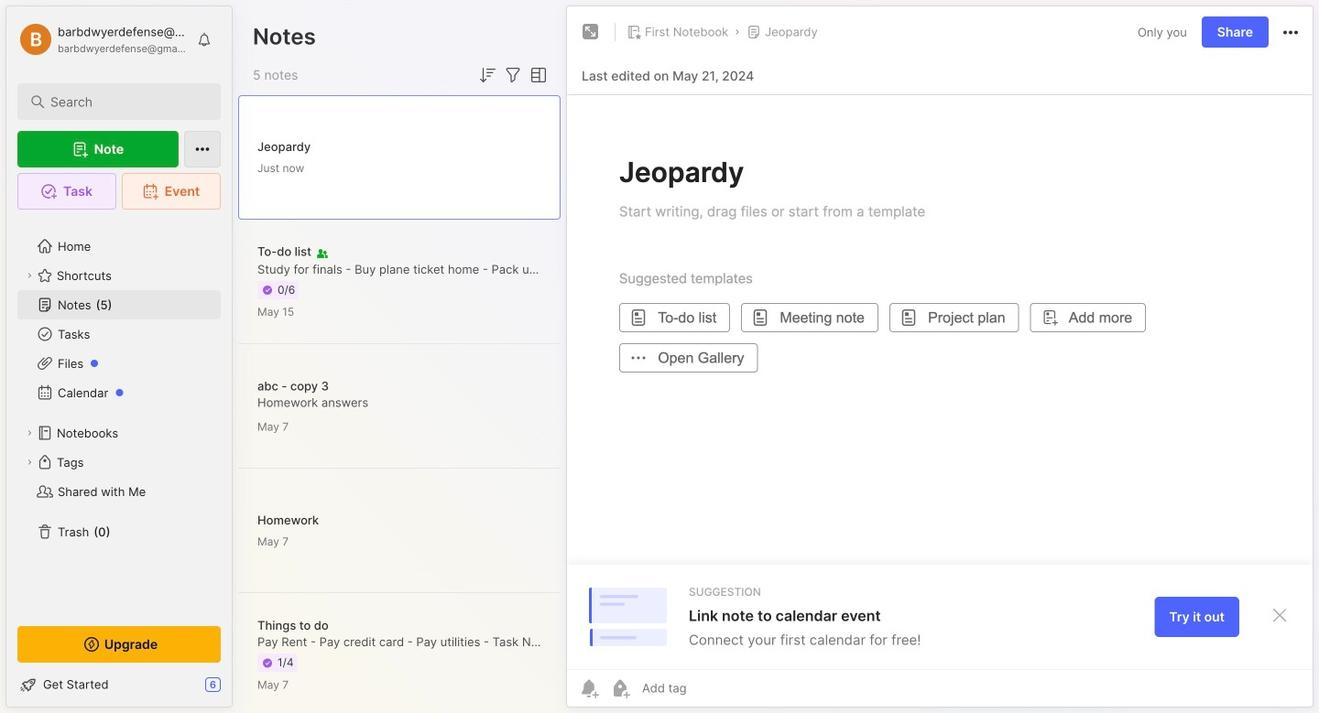 Task type: vqa. For each thing, say whether or not it's contained in the screenshot.
WHAT'S NEW Field
no



Task type: describe. For each thing, give the bounding box(es) containing it.
expand tags image
[[24, 457, 35, 468]]

expand note image
[[580, 21, 602, 43]]

expand notebooks image
[[24, 428, 35, 439]]

main element
[[0, 0, 238, 714]]

More actions field
[[1280, 21, 1302, 44]]

Note Editor text field
[[567, 94, 1313, 565]]

Add tag field
[[640, 681, 778, 697]]

note window element
[[566, 5, 1314, 713]]

add filters image
[[502, 64, 524, 86]]

Search text field
[[50, 93, 197, 111]]

click to collapse image
[[231, 680, 245, 702]]

none search field inside main element
[[50, 91, 197, 113]]

add a reminder image
[[578, 678, 600, 700]]

Account field
[[17, 21, 187, 58]]



Task type: locate. For each thing, give the bounding box(es) containing it.
tree inside main element
[[6, 221, 232, 610]]

None search field
[[50, 91, 197, 113]]

more actions image
[[1280, 22, 1302, 44]]

View options field
[[524, 64, 550, 86]]

Sort options field
[[476, 64, 498, 86]]

add tag image
[[609, 678, 631, 700]]

tree
[[6, 221, 232, 610]]

Help and Learning task checklist field
[[6, 671, 232, 700]]

Add filters field
[[502, 64, 524, 86]]



